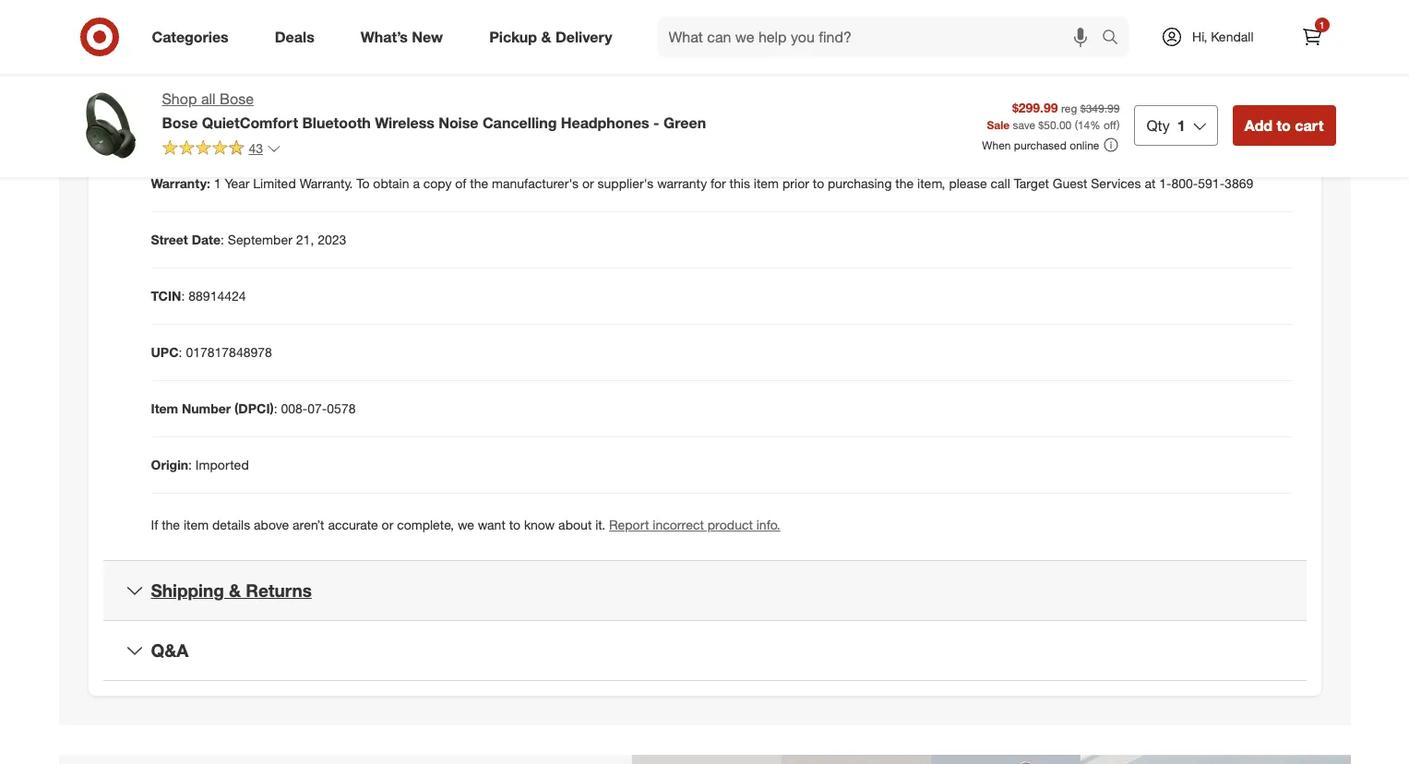 Task type: locate. For each thing, give the bounding box(es) containing it.
to right 'want' at the left bottom of the page
[[509, 517, 521, 533]]

warranty
[[657, 176, 707, 191]]

: left imported
[[188, 457, 192, 473]]

43 link
[[162, 139, 282, 160]]

complete,
[[397, 517, 454, 533]]

item,
[[917, 176, 946, 191]]

a
[[413, 176, 420, 191]]

0 vertical spatial item
[[754, 176, 779, 191]]

:
[[221, 232, 224, 248], [181, 288, 185, 304], [179, 345, 182, 360], [274, 401, 277, 417], [188, 457, 192, 473]]

kendall
[[1211, 29, 1254, 44]]

required,
[[371, 119, 426, 135]]

please
[[949, 176, 987, 191]]

headphones
[[561, 113, 649, 132]]

purchasing
[[828, 176, 892, 191]]

the right of
[[470, 176, 488, 191]]

the
[[470, 176, 488, 191], [896, 176, 914, 191], [162, 517, 180, 533]]

street
[[151, 232, 188, 248]]

date
[[192, 232, 221, 248]]

1 right qty
[[1177, 116, 1186, 135]]

to inside button
[[1277, 116, 1291, 135]]

off
[[1104, 119, 1117, 132]]

2 horizontal spatial to
[[1277, 116, 1291, 135]]

item number (dpci) : 008-07-0578
[[151, 401, 356, 417]]

wireless
[[375, 113, 435, 132]]

lithium
[[300, 119, 343, 135]]

warranty: 1 year limited warranty. to obtain a copy of the manufacturer's or supplier's warranty for this item prior to purchasing the item, please call target guest services at 1-800-591-3869
[[151, 176, 1254, 191]]

manufacturer's
[[492, 176, 579, 191]]

pickup & delivery
[[489, 27, 612, 46]]

0 vertical spatial &
[[541, 27, 551, 46]]

1 for qty 1
[[1177, 116, 1186, 135]]

bose
[[220, 90, 254, 108], [162, 113, 198, 132]]

sale
[[987, 119, 1010, 132]]

maximum
[[151, 63, 211, 79]]

1 vertical spatial to
[[813, 176, 824, 191]]

0 vertical spatial or
[[582, 176, 594, 191]]

1 vertical spatial or
[[382, 517, 393, 533]]

the left item,
[[896, 176, 914, 191]]

88914424
[[189, 288, 246, 304]]

reg
[[1061, 101, 1077, 115]]

add to cart button
[[1233, 105, 1336, 146]]

1 vertical spatial item
[[184, 517, 209, 533]]

or right accurate
[[382, 517, 393, 533]]

upc
[[151, 345, 179, 360]]

$299.99 reg $349.99 sale save $ 50.00 ( 14 % off )
[[987, 99, 1120, 132]]

or left supplier's
[[582, 176, 594, 191]]

add to cart
[[1245, 116, 1324, 135]]

obtain
[[373, 176, 409, 191]]

shipping & returns button
[[103, 562, 1306, 620]]

1 left year
[[214, 176, 221, 191]]

report incorrect product info. button
[[609, 516, 780, 535]]

0 vertical spatial bose
[[220, 90, 254, 108]]

591-
[[1198, 176, 1225, 191]]

origin : imported
[[151, 457, 249, 473]]

deals
[[275, 27, 314, 46]]

deals link
[[259, 17, 338, 57]]

qty 1
[[1147, 116, 1186, 135]]

shipping
[[151, 580, 224, 601]]

: left 017817848978
[[179, 345, 182, 360]]

& left the returns
[[229, 580, 241, 601]]

to right add
[[1277, 116, 1291, 135]]

search button
[[1094, 17, 1138, 61]]

report
[[609, 517, 649, 533]]

bose up the quietcomfort
[[220, 90, 254, 108]]

returns
[[246, 580, 312, 601]]

0 vertical spatial to
[[1277, 116, 1291, 135]]

0 horizontal spatial to
[[509, 517, 521, 533]]

1 horizontal spatial &
[[541, 27, 551, 46]]

& inside dropdown button
[[229, 580, 241, 601]]

green
[[664, 113, 706, 132]]

image of bose quietcomfort bluetooth wireless noise cancelling headphones - green image
[[73, 89, 147, 162]]

43
[[249, 140, 263, 156]]

008-
[[281, 401, 308, 417]]

1 left non-
[[204, 119, 211, 135]]

call
[[991, 176, 1010, 191]]

$349.99
[[1081, 101, 1120, 115]]

1 horizontal spatial or
[[582, 176, 594, 191]]

this
[[730, 176, 750, 191]]

800-
[[1172, 176, 1198, 191]]

item
[[754, 176, 779, 191], [184, 517, 209, 533]]

all
[[201, 90, 216, 108]]

at
[[1145, 176, 1156, 191]]

& right pickup
[[541, 27, 551, 46]]

1 vertical spatial bose
[[162, 113, 198, 132]]

online
[[1070, 138, 1100, 152]]

to right prior
[[813, 176, 824, 191]]

to
[[1277, 116, 1291, 135], [813, 176, 824, 191], [509, 517, 521, 533]]

0 horizontal spatial &
[[229, 580, 241, 601]]

(dpci)
[[235, 401, 274, 417]]

the right if
[[162, 517, 180, 533]]

warranty:
[[151, 176, 210, 191]]

if
[[151, 517, 158, 533]]

item right this
[[754, 176, 779, 191]]

0 horizontal spatial item
[[184, 517, 209, 533]]

limited
[[253, 176, 296, 191]]

1 vertical spatial &
[[229, 580, 241, 601]]

: left 88914424
[[181, 288, 185, 304]]

of
[[455, 176, 466, 191]]

number
[[182, 401, 231, 417]]

017817848978
[[186, 345, 272, 360]]

1 for battery: 1 non-universal lithium ion, required, included
[[204, 119, 211, 135]]

bose down "shop"
[[162, 113, 198, 132]]

item left 'details'
[[184, 517, 209, 533]]

charge
[[264, 63, 309, 79]]

battery: 1 non-universal lithium ion, required, included
[[151, 119, 480, 135]]

delivery
[[556, 27, 612, 46]]

hi,
[[1192, 29, 1208, 44]]

: left 008-
[[274, 401, 277, 417]]

copy
[[423, 176, 452, 191]]

1 for warranty: 1 year limited warranty. to obtain a copy of the manufacturer's or supplier's warranty for this item prior to purchasing the item, please call target guest services at 1-800-591-3869
[[214, 176, 221, 191]]

%
[[1090, 119, 1101, 132]]



Task type: describe. For each thing, give the bounding box(es) containing it.
battery:
[[151, 119, 200, 135]]

1 horizontal spatial bose
[[220, 90, 254, 108]]

want
[[478, 517, 506, 533]]

cancelling
[[483, 113, 557, 132]]

shop all bose bose quietcomfort bluetooth wireless noise cancelling headphones - green
[[162, 90, 706, 132]]

: for imported
[[188, 457, 192, 473]]

to
[[356, 176, 370, 191]]

categories
[[152, 27, 229, 46]]

supplier's
[[598, 176, 654, 191]]

& for pickup
[[541, 27, 551, 46]]

street date : september 21, 2023
[[151, 232, 346, 248]]

aren't
[[293, 517, 324, 533]]

it.
[[595, 517, 606, 533]]

What can we help you find? suggestions appear below search field
[[658, 17, 1107, 57]]

new
[[412, 27, 443, 46]]

item
[[151, 401, 178, 417]]

: for 88914424
[[181, 288, 185, 304]]

prior
[[783, 176, 809, 191]]

search
[[1094, 29, 1138, 48]]

advertisement region
[[59, 755, 1351, 764]]

1 link
[[1292, 17, 1332, 57]]

tcin : 88914424
[[151, 288, 246, 304]]

07-
[[308, 401, 327, 417]]

guest
[[1053, 176, 1088, 191]]

add
[[1245, 116, 1273, 135]]

pickup & delivery link
[[474, 17, 635, 57]]

september
[[228, 232, 293, 248]]

what's
[[361, 27, 408, 46]]

origin
[[151, 457, 188, 473]]

& for shipping
[[229, 580, 241, 601]]

0 horizontal spatial the
[[162, 517, 180, 533]]

what's new
[[361, 27, 443, 46]]

hours
[[360, 63, 394, 79]]

3869
[[1225, 176, 1254, 191]]

1 horizontal spatial item
[[754, 176, 779, 191]]

0 horizontal spatial bose
[[162, 113, 198, 132]]

q&a
[[151, 640, 189, 661]]

q&a button
[[103, 621, 1306, 680]]

: for 017817848978
[[179, 345, 182, 360]]

cart
[[1295, 116, 1324, 135]]

0 horizontal spatial or
[[382, 517, 393, 533]]

ion,
[[346, 119, 367, 135]]

pickup
[[489, 27, 537, 46]]

target
[[1014, 176, 1049, 191]]

2 horizontal spatial the
[[896, 176, 914, 191]]

0578
[[327, 401, 356, 417]]

universal
[[243, 119, 297, 135]]

21,
[[296, 232, 314, 248]]

1 right kendall
[[1320, 19, 1325, 30]]

accurate
[[328, 517, 378, 533]]

product
[[708, 517, 753, 533]]

$299.99
[[1012, 99, 1058, 115]]

noise
[[439, 113, 479, 132]]

know
[[524, 517, 555, 533]]

1-
[[1159, 176, 1172, 191]]

when purchased online
[[982, 138, 1100, 152]]

1 horizontal spatial the
[[470, 176, 488, 191]]

1 horizontal spatial to
[[813, 176, 824, 191]]

bluetooth
[[302, 113, 371, 132]]

quietcomfort
[[202, 113, 298, 132]]

if the item details above aren't accurate or complete, we want to know about it. report incorrect product info.
[[151, 517, 780, 533]]

battery
[[215, 63, 260, 79]]

categories link
[[136, 17, 252, 57]]

2 vertical spatial to
[[509, 517, 521, 533]]

services
[[1091, 176, 1141, 191]]

info.
[[757, 517, 780, 533]]

warranty.
[[300, 176, 353, 191]]

50.00
[[1044, 119, 1072, 132]]

upc : 017817848978
[[151, 345, 272, 360]]

tcin
[[151, 288, 181, 304]]

24
[[342, 63, 356, 79]]

qty
[[1147, 116, 1170, 135]]

non-
[[214, 119, 243, 135]]

when
[[982, 138, 1011, 152]]

about
[[558, 517, 592, 533]]

life:
[[312, 63, 338, 79]]

purchased
[[1014, 138, 1067, 152]]

$
[[1039, 119, 1044, 132]]

: left september
[[221, 232, 224, 248]]

2023
[[318, 232, 346, 248]]

(
[[1075, 119, 1078, 132]]

for
[[711, 176, 726, 191]]

year
[[225, 176, 250, 191]]

what's new link
[[345, 17, 466, 57]]

maximum battery charge life: 24 hours
[[151, 63, 394, 79]]



Task type: vqa. For each thing, say whether or not it's contained in the screenshot.
the left &
yes



